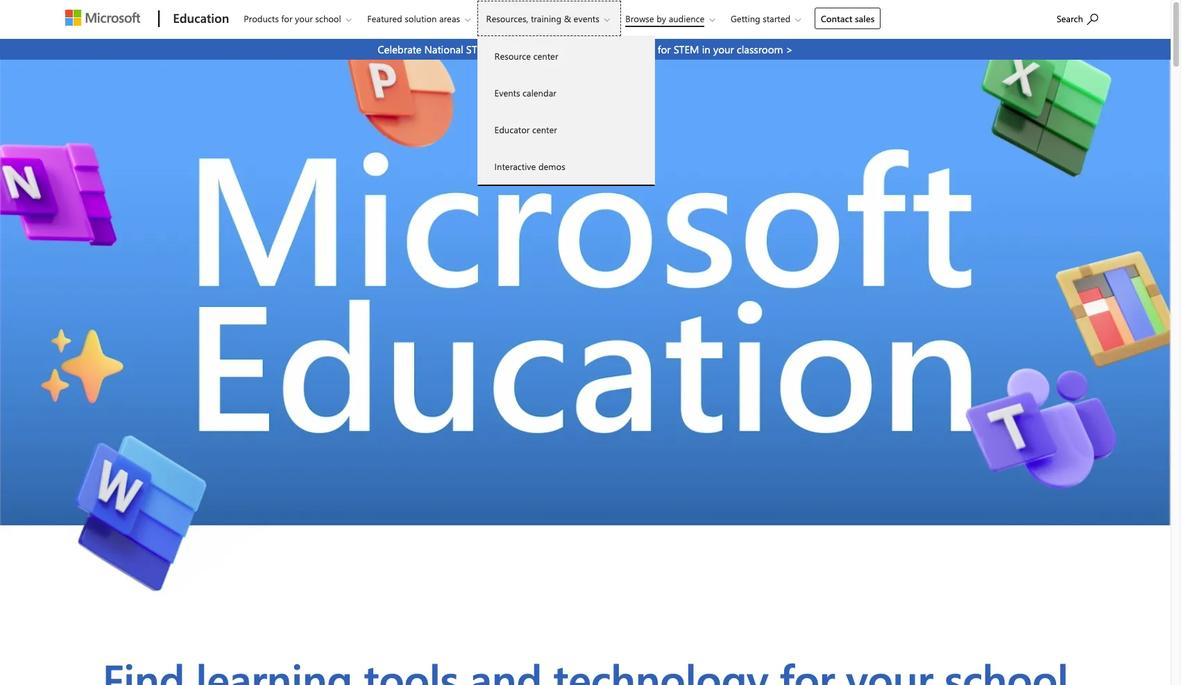 Task type: describe. For each thing, give the bounding box(es) containing it.
free
[[556, 42, 576, 56]]

featured
[[368, 13, 403, 24]]

products for your school
[[244, 13, 341, 24]]

in
[[703, 42, 711, 56]]

center for resource center
[[534, 50, 559, 62]]

contact
[[821, 13, 853, 24]]

>
[[786, 42, 794, 56]]

getting started button
[[722, 1, 813, 36]]

audience
[[669, 13, 705, 24]]

events
[[495, 87, 521, 99]]

1 vertical spatial for
[[658, 42, 671, 56]]

for inside dropdown button
[[281, 13, 293, 24]]

featured solution areas button
[[358, 1, 482, 36]]

resource center link
[[478, 38, 655, 74]]

Search search field
[[1050, 2, 1113, 33]]

products
[[244, 13, 279, 24]]

guide
[[629, 42, 655, 56]]

getting started
[[731, 13, 791, 24]]

day
[[495, 42, 513, 56]]

by
[[657, 13, 667, 24]]

national
[[425, 42, 464, 56]]

training
[[531, 13, 562, 24]]

contact sales link
[[815, 8, 881, 29]]

education
[[173, 10, 229, 26]]

school
[[316, 13, 341, 24]]

our
[[538, 42, 553, 56]]

2 stem from the left
[[674, 42, 700, 56]]

celebrate national stem day with our free educator's guide for stem in your classroom > link
[[0, 39, 1172, 60]]

resource
[[495, 50, 531, 62]]

getting
[[731, 13, 761, 24]]

celebrate
[[378, 42, 422, 56]]

interactive demos link
[[478, 148, 655, 185]]

education link
[[166, 1, 234, 38]]

browse by audience button
[[617, 1, 727, 36]]

your inside dropdown button
[[295, 13, 313, 24]]

events
[[574, 13, 600, 24]]

featured solution areas
[[368, 13, 460, 24]]

educator
[[495, 124, 530, 135]]



Task type: vqa. For each thing, say whether or not it's contained in the screenshot.
'YOU'
no



Task type: locate. For each thing, give the bounding box(es) containing it.
1 vertical spatial your
[[714, 42, 734, 56]]

areas
[[440, 13, 460, 24]]

for right products
[[281, 13, 293, 24]]

resource center
[[495, 50, 559, 62]]

0 horizontal spatial stem
[[467, 42, 492, 56]]

microsoft image
[[66, 10, 141, 26]]

1 horizontal spatial stem
[[674, 42, 700, 56]]

interactive
[[495, 160, 536, 172]]

0 vertical spatial your
[[295, 13, 313, 24]]

contact sales
[[821, 13, 875, 24]]

demos
[[539, 160, 566, 172]]

resources,
[[487, 13, 529, 24]]

sales
[[856, 13, 875, 24]]

your right in
[[714, 42, 734, 56]]

search
[[1057, 13, 1084, 24]]

1 horizontal spatial your
[[714, 42, 734, 56]]

0 horizontal spatial for
[[281, 13, 293, 24]]

solution
[[405, 13, 437, 24]]

celebrate national stem day with our free educator's guide for stem in your classroom >
[[378, 42, 794, 56]]

educator center link
[[478, 111, 655, 148]]

1 stem from the left
[[467, 42, 492, 56]]

stem
[[467, 42, 492, 56], [674, 42, 700, 56]]

resources, training & events button
[[478, 1, 621, 36]]

for right guide
[[658, 42, 671, 56]]

center
[[534, 50, 559, 62], [533, 124, 558, 135]]

with
[[515, 42, 535, 56]]

&
[[564, 13, 572, 24]]

0 vertical spatial for
[[281, 13, 293, 24]]

resources, training & events
[[487, 13, 600, 24]]

for
[[281, 13, 293, 24], [658, 42, 671, 56]]

events calendar
[[495, 87, 557, 99]]

educator's
[[579, 42, 626, 56]]

your
[[295, 13, 313, 24], [714, 42, 734, 56]]

stem left in
[[674, 42, 700, 56]]

events calendar link
[[478, 74, 655, 111]]

browse by audience
[[626, 13, 705, 24]]

stem left day
[[467, 42, 492, 56]]

browse
[[626, 13, 655, 24]]

educator center
[[495, 124, 558, 135]]

0 horizontal spatial your
[[295, 13, 313, 24]]

interactive demos
[[495, 160, 566, 172]]

products for your school button
[[235, 1, 363, 36]]

your left the 'school'
[[295, 13, 313, 24]]

center for educator center
[[533, 124, 558, 135]]

started
[[763, 13, 791, 24]]

calendar
[[523, 87, 557, 99]]

classroom
[[737, 42, 784, 56]]

0 vertical spatial center
[[534, 50, 559, 62]]

1 horizontal spatial for
[[658, 42, 671, 56]]

1 vertical spatial center
[[533, 124, 558, 135]]

search button
[[1051, 2, 1105, 33]]



